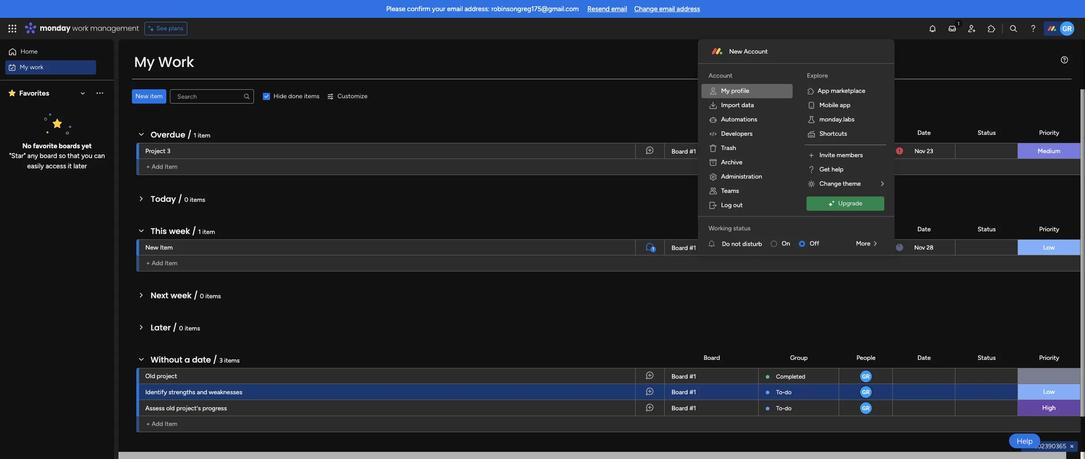 Task type: describe. For each thing, give the bounding box(es) containing it.
yet
[[82, 142, 92, 150]]

upgrade stars new image
[[829, 201, 835, 207]]

app
[[818, 87, 830, 95]]

new item
[[145, 244, 173, 252]]

3 add from the top
[[152, 421, 163, 429]]

1 email from the left
[[447, 5, 463, 13]]

2 date from the top
[[918, 226, 931, 233]]

new account
[[730, 48, 768, 55]]

app
[[840, 102, 851, 109]]

old project
[[145, 373, 177, 381]]

3 + add item from the top
[[146, 421, 178, 429]]

1 to- from the top
[[777, 245, 785, 252]]

/ right later
[[173, 323, 177, 334]]

3 board #1 link from the top
[[671, 369, 753, 385]]

monday.labs
[[820, 116, 855, 123]]

overdue / 1 item
[[151, 129, 210, 140]]

item inside overdue / 1 item
[[198, 132, 210, 140]]

help
[[832, 166, 844, 174]]

new item
[[136, 93, 163, 100]]

help image
[[1029, 24, 1038, 33]]

work for monday
[[72, 23, 88, 34]]

off
[[810, 240, 820, 248]]

status
[[734, 225, 751, 233]]

2 to-do from the top
[[777, 390, 792, 396]]

group for item
[[791, 129, 808, 137]]

working
[[709, 225, 732, 233]]

invite members image
[[807, 151, 816, 160]]

1 board #1 link from the top
[[671, 144, 753, 160]]

status for item
[[978, 129, 996, 137]]

today
[[151, 194, 176, 205]]

project
[[145, 148, 166, 155]]

item down new item in the left bottom of the page
[[165, 260, 178, 268]]

2 vertical spatial greg robinson image
[[860, 402, 873, 416]]

teams
[[722, 187, 740, 195]]

plans
[[169, 25, 183, 32]]

item down project 3
[[165, 163, 178, 171]]

5 board #1 from the top
[[672, 405, 696, 413]]

trash link
[[702, 141, 793, 156]]

greg robinson image
[[860, 370, 873, 384]]

v2 surfce notifications image
[[709, 240, 722, 249]]

my profile image
[[709, 87, 718, 96]]

#1 for 3rd board #1 link from the bottom of the page
[[690, 374, 696, 381]]

my work button
[[5, 60, 96, 74]]

app marketplace
[[818, 87, 866, 95]]

people
[[857, 355, 876, 362]]

nov for nov 28
[[915, 244, 926, 251]]

0 for later /
[[179, 325, 183, 333]]

/ right overdue
[[188, 129, 192, 140]]

3 do from the top
[[785, 406, 792, 412]]

can
[[94, 152, 105, 160]]

your
[[432, 5, 446, 13]]

mobile app image
[[807, 101, 816, 110]]

priority for item
[[1040, 129, 1060, 137]]

1 to-do from the top
[[777, 245, 792, 252]]

please confirm your email address: robinsongreg175@gmail.com
[[386, 5, 579, 13]]

0 vertical spatial greg robinson image
[[1061, 21, 1075, 36]]

later
[[151, 323, 171, 334]]

import data link
[[702, 98, 793, 113]]

data
[[742, 102, 754, 109]]

project's
[[176, 405, 201, 413]]

get help image
[[807, 166, 816, 174]]

more
[[857, 240, 871, 248]]

change email address link
[[635, 5, 701, 13]]

1 + from the top
[[146, 163, 150, 171]]

log out
[[722, 202, 743, 209]]

3 to- from the top
[[777, 406, 785, 412]]

my for my profile
[[722, 87, 730, 95]]

nov 28
[[915, 244, 934, 251]]

it
[[68, 162, 72, 170]]

remove image
[[1069, 444, 1076, 451]]

2 priority from the top
[[1040, 226, 1060, 233]]

inbox image
[[948, 24, 957, 33]]

progress
[[202, 405, 227, 413]]

no favorite boards yet "star" any board so that you can easily access it later
[[9, 142, 105, 170]]

date for item
[[918, 129, 931, 137]]

priority for /
[[1040, 355, 1060, 362]]

log out image
[[709, 201, 718, 210]]

favorites options image
[[95, 89, 104, 98]]

list arrow image
[[882, 181, 884, 187]]

302390365
[[1035, 443, 1067, 451]]

my work
[[134, 52, 194, 72]]

1 inside button
[[653, 247, 655, 252]]

monday work management
[[40, 23, 139, 34]]

0 vertical spatial 3
[[167, 148, 171, 155]]

strengths
[[169, 389, 195, 397]]

confirm
[[407, 5, 431, 13]]

/ right today
[[178, 194, 182, 205]]

1 button
[[636, 240, 665, 256]]

new for new account
[[730, 48, 743, 55]]

items inside without a date / 3 items
[[224, 357, 240, 365]]

do
[[722, 240, 730, 248]]

working status
[[709, 225, 751, 233]]

identify strengths and weaknesses
[[145, 389, 242, 397]]

upgrade button
[[807, 197, 885, 211]]

favorite
[[33, 142, 57, 150]]

my for my work
[[134, 52, 155, 72]]

date for /
[[918, 355, 931, 362]]

favorites button
[[6, 86, 89, 101]]

invite members image
[[968, 24, 977, 33]]

next
[[151, 290, 169, 302]]

nov for nov 23
[[915, 148, 926, 155]]

0 for today /
[[184, 196, 188, 204]]

item inside "button"
[[150, 93, 163, 100]]

list arrow image
[[875, 241, 877, 247]]

please
[[386, 5, 406, 13]]

change for change theme
[[820, 180, 842, 188]]

2 board #1 link from the top
[[671, 240, 753, 256]]

1 inside overdue / 1 item
[[194, 132, 196, 140]]

boards
[[59, 142, 80, 150]]

archive link
[[702, 156, 793, 170]]

next week / 0 items
[[151, 290, 221, 302]]

this
[[151, 226, 167, 237]]

new item button
[[132, 89, 166, 104]]

trash
[[722, 144, 736, 152]]

1 vertical spatial greg robinson image
[[860, 386, 873, 399]]

menu image
[[1062, 56, 1069, 64]]

high
[[1043, 405, 1056, 412]]

medium
[[1038, 148, 1061, 155]]

teams link
[[702, 184, 793, 199]]

board
[[40, 152, 57, 160]]

week for this
[[169, 226, 190, 237]]

2 status from the top
[[978, 226, 996, 233]]

overdue
[[151, 129, 185, 140]]

home button
[[5, 45, 96, 59]]

no
[[22, 142, 31, 150]]

2 add from the top
[[152, 260, 163, 268]]

change for change email address
[[635, 5, 658, 13]]

old
[[166, 405, 175, 413]]

robinsongreg175@gmail.com
[[492, 5, 579, 13]]

#1 for 2nd board #1 link from the bottom
[[690, 389, 696, 397]]

nov 23
[[915, 148, 934, 155]]

project
[[157, 373, 177, 381]]

date
[[192, 355, 211, 366]]

trash image
[[709, 144, 718, 153]]

search image
[[243, 93, 250, 100]]

and
[[197, 389, 207, 397]]

see plans
[[156, 25, 183, 32]]

1 do from the top
[[785, 245, 792, 252]]

resend
[[588, 5, 610, 13]]

home
[[21, 48, 38, 55]]

access
[[46, 162, 66, 170]]



Task type: vqa. For each thing, say whether or not it's contained in the screenshot.
fourth dapulse plus icon
no



Task type: locate. For each thing, give the bounding box(es) containing it.
see
[[156, 25, 167, 32]]

0 vertical spatial to-do
[[777, 245, 792, 252]]

new inside "button"
[[136, 93, 149, 100]]

log
[[722, 202, 732, 209]]

explore
[[807, 72, 828, 80]]

"star"
[[9, 152, 26, 160]]

later
[[74, 162, 87, 170]]

v2 star 2 image
[[8, 88, 16, 99]]

0 vertical spatial new
[[730, 48, 743, 55]]

help button
[[1010, 434, 1041, 449]]

add down assess
[[152, 421, 163, 429]]

week for next
[[171, 290, 192, 302]]

0 vertical spatial 1
[[194, 132, 196, 140]]

my inside my profile link
[[722, 87, 730, 95]]

0 vertical spatial date
[[918, 129, 931, 137]]

2 vertical spatial 0
[[179, 325, 183, 333]]

my left work
[[134, 52, 155, 72]]

account
[[744, 48, 768, 55], [709, 72, 733, 80]]

1 vertical spatial to-
[[777, 390, 785, 396]]

hide
[[274, 93, 287, 100]]

administration image
[[709, 173, 718, 182]]

1 vertical spatial +
[[146, 260, 150, 268]]

0 horizontal spatial my
[[20, 63, 28, 71]]

0 vertical spatial do
[[785, 245, 792, 252]]

+ add item down project 3
[[146, 163, 178, 171]]

today / 0 items
[[151, 194, 205, 205]]

more link
[[849, 237, 884, 251]]

2 vertical spatial do
[[785, 406, 792, 412]]

assess old project's progress
[[145, 405, 227, 413]]

administration link
[[702, 170, 793, 184]]

1 nov from the top
[[915, 148, 926, 155]]

items inside next week / 0 items
[[206, 293, 221, 301]]

1 vertical spatial do
[[785, 390, 792, 396]]

2 to- from the top
[[777, 390, 785, 396]]

2 + add item from the top
[[146, 260, 178, 268]]

monday
[[40, 23, 70, 34]]

5 #1 from the top
[[690, 405, 696, 413]]

2 horizontal spatial 0
[[200, 293, 204, 301]]

0 horizontal spatial email
[[447, 5, 463, 13]]

1 vertical spatial work
[[30, 63, 43, 71]]

1
[[194, 132, 196, 140], [198, 229, 201, 236], [653, 247, 655, 252]]

new for new item
[[136, 93, 149, 100]]

0 horizontal spatial account
[[709, 72, 733, 80]]

week right this
[[169, 226, 190, 237]]

2 vertical spatial add
[[152, 421, 163, 429]]

1 vertical spatial nov
[[915, 244, 926, 251]]

my right my profile icon
[[722, 87, 730, 95]]

1 + add item from the top
[[146, 163, 178, 171]]

greg robinson image
[[1061, 21, 1075, 36], [860, 386, 873, 399], [860, 402, 873, 416]]

0 vertical spatial +
[[146, 163, 150, 171]]

shortcuts
[[820, 130, 848, 138]]

2 horizontal spatial email
[[660, 5, 675, 13]]

week right next
[[171, 290, 192, 302]]

/ right this
[[192, 226, 196, 237]]

/
[[188, 129, 192, 140], [178, 194, 182, 205], [192, 226, 196, 237], [194, 290, 198, 302], [173, 323, 177, 334], [213, 355, 217, 366]]

2 group from the top
[[791, 355, 808, 362]]

0 vertical spatial nov
[[915, 148, 926, 155]]

do
[[785, 245, 792, 252], [785, 390, 792, 396], [785, 406, 792, 412]]

work
[[158, 52, 194, 72]]

3 board #1 from the top
[[672, 374, 696, 381]]

2 vertical spatial new
[[145, 244, 158, 252]]

1 horizontal spatial 0
[[184, 196, 188, 204]]

add down project 3
[[152, 163, 163, 171]]

3 right date
[[219, 357, 223, 365]]

1 group from the top
[[791, 129, 808, 137]]

2 vertical spatial item
[[203, 229, 215, 236]]

nov
[[915, 148, 926, 155], [915, 244, 926, 251]]

date
[[918, 129, 931, 137], [918, 226, 931, 233], [918, 355, 931, 362]]

my
[[134, 52, 155, 72], [20, 63, 28, 71], [722, 87, 730, 95]]

that
[[67, 152, 80, 160]]

1 vertical spatial add
[[152, 260, 163, 268]]

id: 302390365 element
[[1022, 442, 1079, 453]]

work right 'monday'
[[72, 23, 88, 34]]

2 vertical spatial 1
[[653, 247, 655, 252]]

developers image
[[709, 130, 718, 139]]

2 board #1 from the top
[[672, 245, 696, 252]]

/ right next
[[194, 290, 198, 302]]

id: 302390365
[[1025, 443, 1067, 451]]

email left "address" at the right top of the page
[[660, 5, 675, 13]]

nov left 23
[[915, 148, 926, 155]]

0 vertical spatial group
[[791, 129, 808, 137]]

1 priority from the top
[[1040, 129, 1060, 137]]

5 board #1 link from the top
[[671, 401, 753, 417]]

1 vertical spatial to-do
[[777, 390, 792, 396]]

change theme
[[820, 180, 861, 188]]

1 board #1 from the top
[[672, 148, 696, 156]]

1 vertical spatial change
[[820, 180, 842, 188]]

3 to-do from the top
[[777, 406, 792, 412]]

4 board #1 link from the top
[[671, 385, 753, 401]]

item down old
[[165, 421, 178, 429]]

2 vertical spatial status
[[978, 355, 996, 362]]

3 email from the left
[[660, 5, 675, 13]]

customize button
[[323, 89, 371, 104]]

later / 0 items
[[151, 323, 200, 334]]

2 + from the top
[[146, 260, 150, 268]]

4 #1 from the top
[[690, 389, 696, 397]]

1 vertical spatial 0
[[200, 293, 204, 301]]

+ down new item in the left bottom of the page
[[146, 260, 150, 268]]

0 inside next week / 0 items
[[200, 293, 204, 301]]

1 horizontal spatial 3
[[219, 357, 223, 365]]

2 vertical spatial + add item
[[146, 421, 178, 429]]

1 horizontal spatial change
[[820, 180, 842, 188]]

group up "completed"
[[791, 355, 808, 362]]

1 inside this week / 1 item
[[198, 229, 201, 236]]

notifications image
[[929, 24, 938, 33]]

low
[[1044, 244, 1056, 252], [1044, 389, 1056, 396]]

0 right later
[[179, 325, 183, 333]]

0 vertical spatial change
[[635, 5, 658, 13]]

items inside today / 0 items
[[190, 196, 205, 204]]

+
[[146, 163, 150, 171], [146, 260, 150, 268], [146, 421, 150, 429]]

mobile app
[[820, 102, 851, 109]]

without a date / 3 items
[[151, 355, 240, 366]]

+ down assess
[[146, 421, 150, 429]]

1 image
[[955, 18, 963, 28]]

change theme image
[[807, 180, 816, 189]]

my profile
[[722, 87, 750, 95]]

3 priority from the top
[[1040, 355, 1060, 362]]

administration
[[722, 173, 763, 181]]

1 vertical spatial group
[[791, 355, 808, 362]]

search everything image
[[1010, 24, 1019, 33]]

marketplace
[[831, 87, 866, 95]]

3 #1 from the top
[[690, 374, 696, 381]]

0 horizontal spatial 0
[[179, 325, 183, 333]]

0 up the later / 0 items
[[200, 293, 204, 301]]

id:
[[1025, 443, 1033, 451]]

2 email from the left
[[612, 5, 627, 13]]

1 vertical spatial account
[[709, 72, 733, 80]]

0 vertical spatial priority
[[1040, 129, 1060, 137]]

work for my
[[30, 63, 43, 71]]

v2 overdue deadline image
[[896, 147, 904, 155]]

my inside my work 'button'
[[20, 63, 28, 71]]

archive image
[[709, 158, 718, 167]]

to-
[[777, 245, 785, 252], [777, 390, 785, 396], [777, 406, 785, 412]]

email right resend
[[612, 5, 627, 13]]

change down the get help
[[820, 180, 842, 188]]

#1 for 4th board #1 link from the bottom of the page
[[690, 245, 696, 252]]

automations image
[[709, 115, 718, 124]]

theme
[[843, 180, 861, 188]]

1 horizontal spatial account
[[744, 48, 768, 55]]

my down home
[[20, 63, 28, 71]]

so
[[59, 152, 66, 160]]

/ right date
[[213, 355, 217, 366]]

0 vertical spatial item
[[150, 93, 163, 100]]

without
[[151, 355, 183, 366]]

1 horizontal spatial 1
[[198, 229, 201, 236]]

1 add from the top
[[152, 163, 163, 171]]

completed
[[777, 374, 806, 381]]

2 vertical spatial priority
[[1040, 355, 1060, 362]]

archive
[[722, 159, 743, 166]]

None search field
[[170, 89, 254, 104]]

0 vertical spatial work
[[72, 23, 88, 34]]

1 vertical spatial item
[[198, 132, 210, 140]]

to-do
[[777, 245, 792, 252], [777, 390, 792, 396], [777, 406, 792, 412]]

email for resend email
[[612, 5, 627, 13]]

#1 for first board #1 link from the top
[[690, 148, 696, 156]]

1 vertical spatial week
[[171, 290, 192, 302]]

0 inside today / 0 items
[[184, 196, 188, 204]]

3 + from the top
[[146, 421, 150, 429]]

0 horizontal spatial change
[[635, 5, 658, 13]]

add down new item in the left bottom of the page
[[152, 260, 163, 268]]

3 date from the top
[[918, 355, 931, 362]]

4 board #1 from the top
[[672, 389, 696, 397]]

email
[[447, 5, 463, 13], [612, 5, 627, 13], [660, 5, 675, 13]]

Filter dashboard by text search field
[[170, 89, 254, 104]]

1 #1 from the top
[[690, 148, 696, 156]]

do not disturb
[[722, 240, 763, 248]]

assess
[[145, 405, 165, 413]]

status for /
[[978, 355, 996, 362]]

apps image
[[988, 24, 997, 33]]

work inside 'button'
[[30, 63, 43, 71]]

identify
[[145, 389, 167, 397]]

1 status from the top
[[978, 129, 996, 137]]

this week / 1 item
[[151, 226, 215, 237]]

2 low from the top
[[1044, 389, 1056, 396]]

1 horizontal spatial email
[[612, 5, 627, 13]]

items inside the later / 0 items
[[185, 325, 200, 333]]

item down this
[[160, 244, 173, 252]]

1 vertical spatial date
[[918, 226, 931, 233]]

change right resend email link
[[635, 5, 658, 13]]

done
[[288, 93, 303, 100]]

2 vertical spatial date
[[918, 355, 931, 362]]

management
[[90, 23, 139, 34]]

0 horizontal spatial work
[[30, 63, 43, 71]]

my work
[[20, 63, 43, 71]]

2 nov from the top
[[915, 244, 926, 251]]

nov left 28
[[915, 244, 926, 251]]

add
[[152, 163, 163, 171], [152, 260, 163, 268], [152, 421, 163, 429]]

any
[[27, 152, 38, 160]]

0 vertical spatial week
[[169, 226, 190, 237]]

#1 for 1st board #1 link from the bottom of the page
[[690, 405, 696, 413]]

0 vertical spatial add
[[152, 163, 163, 171]]

1 vertical spatial new
[[136, 93, 149, 100]]

2 horizontal spatial 1
[[653, 247, 655, 252]]

1 vertical spatial priority
[[1040, 226, 1060, 233]]

1 vertical spatial + add item
[[146, 260, 178, 268]]

0 vertical spatial account
[[744, 48, 768, 55]]

work
[[72, 23, 88, 34], [30, 63, 43, 71]]

1 low from the top
[[1044, 244, 1056, 252]]

0 horizontal spatial 1
[[194, 132, 196, 140]]

teams image
[[709, 187, 718, 196]]

monday.labs image
[[807, 115, 816, 124]]

new
[[730, 48, 743, 55], [136, 93, 149, 100], [145, 244, 158, 252]]

2 vertical spatial to-do
[[777, 406, 792, 412]]

23
[[927, 148, 934, 155]]

0 vertical spatial status
[[978, 129, 996, 137]]

new for new item
[[145, 244, 158, 252]]

account up my profile link
[[744, 48, 768, 55]]

group for /
[[791, 355, 808, 362]]

0 vertical spatial to-
[[777, 245, 785, 252]]

1 horizontal spatial my
[[134, 52, 155, 72]]

email for change email address
[[660, 5, 675, 13]]

weaknesses
[[209, 389, 242, 397]]

2 horizontal spatial my
[[722, 87, 730, 95]]

28
[[927, 244, 934, 251]]

#1
[[690, 148, 696, 156], [690, 245, 696, 252], [690, 374, 696, 381], [690, 389, 696, 397], [690, 405, 696, 413]]

import data image
[[709, 101, 718, 110]]

3 inside without a date / 3 items
[[219, 357, 223, 365]]

1 date from the top
[[918, 129, 931, 137]]

1 vertical spatial 1
[[198, 229, 201, 236]]

import
[[722, 102, 740, 109]]

item inside this week / 1 item
[[203, 229, 215, 236]]

0 vertical spatial 0
[[184, 196, 188, 204]]

board #1
[[672, 148, 696, 156], [672, 245, 696, 252], [672, 374, 696, 381], [672, 389, 696, 397], [672, 405, 696, 413]]

work down home
[[30, 63, 43, 71]]

3 right project
[[167, 148, 171, 155]]

account up my profile icon
[[709, 72, 733, 80]]

favorites
[[19, 89, 49, 97]]

1 vertical spatial 3
[[219, 357, 223, 365]]

+ down project
[[146, 163, 150, 171]]

1 vertical spatial status
[[978, 226, 996, 233]]

0 right today
[[184, 196, 188, 204]]

get
[[820, 166, 831, 174]]

2 vertical spatial to-
[[777, 406, 785, 412]]

0 horizontal spatial 3
[[167, 148, 171, 155]]

3
[[167, 148, 171, 155], [219, 357, 223, 365]]

mobile
[[820, 102, 839, 109]]

0 inside the later / 0 items
[[179, 325, 183, 333]]

0 vertical spatial + add item
[[146, 163, 178, 171]]

select product image
[[8, 24, 17, 33]]

new down this
[[145, 244, 158, 252]]

0 vertical spatial low
[[1044, 244, 1056, 252]]

1 vertical spatial low
[[1044, 389, 1056, 396]]

new down my work
[[136, 93, 149, 100]]

help
[[1017, 437, 1033, 446]]

2 do from the top
[[785, 390, 792, 396]]

+ add item
[[146, 163, 178, 171], [146, 260, 178, 268], [146, 421, 178, 429]]

shortcuts image
[[807, 130, 816, 139]]

not
[[732, 240, 741, 248]]

3 status from the top
[[978, 355, 996, 362]]

my profile link
[[702, 84, 793, 98]]

group down the monday.labs image
[[791, 129, 808, 137]]

my for my work
[[20, 63, 28, 71]]

+ add item down assess
[[146, 421, 178, 429]]

new up my profile
[[730, 48, 743, 55]]

+ add item down new item in the left bottom of the page
[[146, 260, 178, 268]]

2 #1 from the top
[[690, 245, 696, 252]]

automations
[[722, 116, 758, 123]]

see plans button
[[144, 22, 188, 35]]

invite members
[[820, 152, 863, 159]]

a
[[185, 355, 190, 366]]

1 horizontal spatial work
[[72, 23, 88, 34]]

email right the your
[[447, 5, 463, 13]]

2 vertical spatial +
[[146, 421, 150, 429]]



